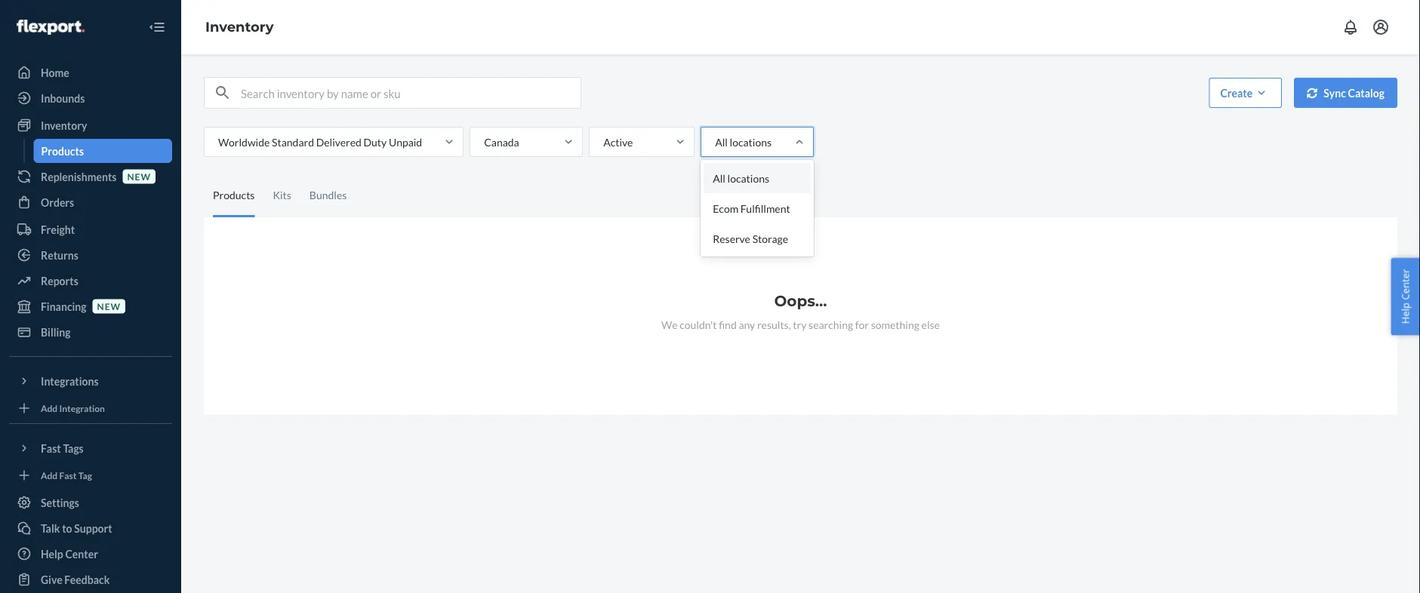 Task type: locate. For each thing, give the bounding box(es) containing it.
help center inside help center button
[[1399, 269, 1412, 324]]

2 add from the top
[[41, 470, 58, 481]]

all locations
[[715, 136, 772, 148], [713, 172, 770, 185]]

sync
[[1324, 86, 1346, 99]]

0 horizontal spatial inventory
[[41, 119, 87, 132]]

add for add fast tag
[[41, 470, 58, 481]]

1 vertical spatial all locations
[[713, 172, 770, 185]]

give
[[41, 574, 62, 586]]

for
[[855, 318, 869, 331]]

to
[[62, 522, 72, 535]]

talk to support button
[[9, 517, 172, 541]]

bundles
[[310, 189, 347, 202]]

new down products link at the top
[[127, 171, 151, 182]]

something
[[871, 318, 920, 331]]

add up settings
[[41, 470, 58, 481]]

0 vertical spatial inventory
[[205, 19, 274, 35]]

products
[[41, 145, 84, 157], [213, 189, 255, 202]]

talk
[[41, 522, 60, 535]]

products left kits
[[213, 189, 255, 202]]

1 horizontal spatial products
[[213, 189, 255, 202]]

ecom
[[713, 202, 739, 215]]

0 vertical spatial help
[[1399, 303, 1412, 324]]

0 vertical spatial fast
[[41, 442, 61, 455]]

inbounds link
[[9, 86, 172, 110]]

1 horizontal spatial center
[[1399, 269, 1412, 300]]

products up replenishments
[[41, 145, 84, 157]]

new for replenishments
[[127, 171, 151, 182]]

kits
[[273, 189, 291, 202]]

new
[[127, 171, 151, 182], [97, 301, 121, 312]]

financing
[[41, 300, 87, 313]]

fulfillment
[[741, 202, 790, 215]]

settings
[[41, 497, 79, 509]]

help inside button
[[1399, 303, 1412, 324]]

1 vertical spatial products
[[213, 189, 255, 202]]

duty
[[364, 136, 387, 148]]

reports
[[41, 274, 78, 287]]

fast
[[41, 442, 61, 455], [59, 470, 77, 481]]

worldwide standard delivered duty unpaid
[[218, 136, 422, 148]]

help center inside help center link
[[41, 548, 98, 561]]

1 horizontal spatial help center
[[1399, 269, 1412, 324]]

sync alt image
[[1307, 88, 1318, 98]]

add integration
[[41, 403, 105, 414]]

help center link
[[9, 542, 172, 566]]

open notifications image
[[1342, 18, 1360, 36]]

1 horizontal spatial new
[[127, 171, 151, 182]]

0 vertical spatial locations
[[730, 136, 772, 148]]

any
[[739, 318, 755, 331]]

tags
[[63, 442, 84, 455]]

add fast tag link
[[9, 467, 172, 485]]

0 vertical spatial new
[[127, 171, 151, 182]]

1 vertical spatial help
[[41, 548, 63, 561]]

center
[[1399, 269, 1412, 300], [65, 548, 98, 561]]

reports link
[[9, 269, 172, 293]]

support
[[74, 522, 112, 535]]

0 vertical spatial all locations
[[715, 136, 772, 148]]

fast inside add fast tag link
[[59, 470, 77, 481]]

fast left tag
[[59, 470, 77, 481]]

1 vertical spatial locations
[[728, 172, 770, 185]]

give feedback button
[[9, 568, 172, 592]]

1 vertical spatial fast
[[59, 470, 77, 481]]

center inside button
[[1399, 269, 1412, 300]]

add integration link
[[9, 399, 172, 418]]

inventory link
[[205, 19, 274, 35], [9, 113, 172, 137]]

inventory
[[205, 19, 274, 35], [41, 119, 87, 132]]

0 horizontal spatial inventory link
[[9, 113, 172, 137]]

new for financing
[[97, 301, 121, 312]]

add left integration at the left bottom of the page
[[41, 403, 58, 414]]

add
[[41, 403, 58, 414], [41, 470, 58, 481]]

home link
[[9, 60, 172, 85]]

0 horizontal spatial center
[[65, 548, 98, 561]]

create
[[1221, 86, 1253, 99]]

locations
[[730, 136, 772, 148], [728, 172, 770, 185]]

ecom fulfillment
[[713, 202, 790, 215]]

catalog
[[1348, 86, 1385, 99]]

1 horizontal spatial inventory link
[[205, 19, 274, 35]]

freight
[[41, 223, 75, 236]]

0 vertical spatial all
[[715, 136, 728, 148]]

help center button
[[1391, 258, 1420, 336]]

0 horizontal spatial help
[[41, 548, 63, 561]]

all
[[715, 136, 728, 148], [713, 172, 726, 185]]

0 horizontal spatial new
[[97, 301, 121, 312]]

1 vertical spatial new
[[97, 301, 121, 312]]

0 vertical spatial help center
[[1399, 269, 1412, 324]]

help
[[1399, 303, 1412, 324], [41, 548, 63, 561]]

sync catalog button
[[1294, 78, 1398, 108]]

1 add from the top
[[41, 403, 58, 414]]

canada
[[484, 136, 519, 148]]

reserve
[[713, 232, 751, 245]]

help center
[[1399, 269, 1412, 324], [41, 548, 98, 561]]

1 vertical spatial add
[[41, 470, 58, 481]]

1 vertical spatial inventory link
[[9, 113, 172, 137]]

1 horizontal spatial help
[[1399, 303, 1412, 324]]

0 vertical spatial add
[[41, 403, 58, 414]]

0 vertical spatial center
[[1399, 269, 1412, 300]]

1 vertical spatial help center
[[41, 548, 98, 561]]

0 vertical spatial products
[[41, 145, 84, 157]]

worldwide
[[218, 136, 270, 148]]

0 horizontal spatial products
[[41, 145, 84, 157]]

0 horizontal spatial help center
[[41, 548, 98, 561]]

fast left tags
[[41, 442, 61, 455]]

new down reports link
[[97, 301, 121, 312]]



Task type: vqa. For each thing, say whether or not it's contained in the screenshot.
Title
no



Task type: describe. For each thing, give the bounding box(es) containing it.
products link
[[34, 139, 172, 163]]

create button
[[1209, 78, 1282, 108]]

1 vertical spatial inventory
[[41, 119, 87, 132]]

replenishments
[[41, 170, 117, 183]]

orders link
[[9, 190, 172, 214]]

returns link
[[9, 243, 172, 267]]

integration
[[59, 403, 105, 414]]

0 vertical spatial inventory link
[[205, 19, 274, 35]]

searching
[[809, 318, 853, 331]]

integrations button
[[9, 369, 172, 393]]

inbounds
[[41, 92, 85, 105]]

delivered
[[316, 136, 362, 148]]

settings link
[[9, 491, 172, 515]]

unpaid
[[389, 136, 422, 148]]

try
[[793, 318, 807, 331]]

we
[[662, 318, 678, 331]]

Search inventory by name or sku text field
[[241, 78, 581, 108]]

tag
[[78, 470, 92, 481]]

fast tags button
[[9, 436, 172, 461]]

add for add integration
[[41, 403, 58, 414]]

fast inside fast tags dropdown button
[[41, 442, 61, 455]]

freight link
[[9, 217, 172, 242]]

integrations
[[41, 375, 99, 388]]

1 vertical spatial center
[[65, 548, 98, 561]]

give feedback
[[41, 574, 110, 586]]

add fast tag
[[41, 470, 92, 481]]

billing link
[[9, 320, 172, 344]]

flexport logo image
[[17, 20, 84, 35]]

couldn't
[[680, 318, 717, 331]]

we couldn't find any results, try searching for something else
[[662, 318, 940, 331]]

oops...
[[774, 292, 827, 310]]

active
[[604, 136, 633, 148]]

orders
[[41, 196, 74, 209]]

standard
[[272, 136, 314, 148]]

fast tags
[[41, 442, 84, 455]]

results,
[[757, 318, 791, 331]]

returns
[[41, 249, 78, 262]]

storage
[[753, 232, 788, 245]]

products inside products link
[[41, 145, 84, 157]]

1 vertical spatial all
[[713, 172, 726, 185]]

feedback
[[64, 574, 110, 586]]

sync catalog
[[1324, 86, 1385, 99]]

find
[[719, 318, 737, 331]]

home
[[41, 66, 69, 79]]

open account menu image
[[1372, 18, 1390, 36]]

billing
[[41, 326, 71, 339]]

talk to support
[[41, 522, 112, 535]]

close navigation image
[[148, 18, 166, 36]]

reserve storage
[[713, 232, 788, 245]]

else
[[922, 318, 940, 331]]

1 horizontal spatial inventory
[[205, 19, 274, 35]]



